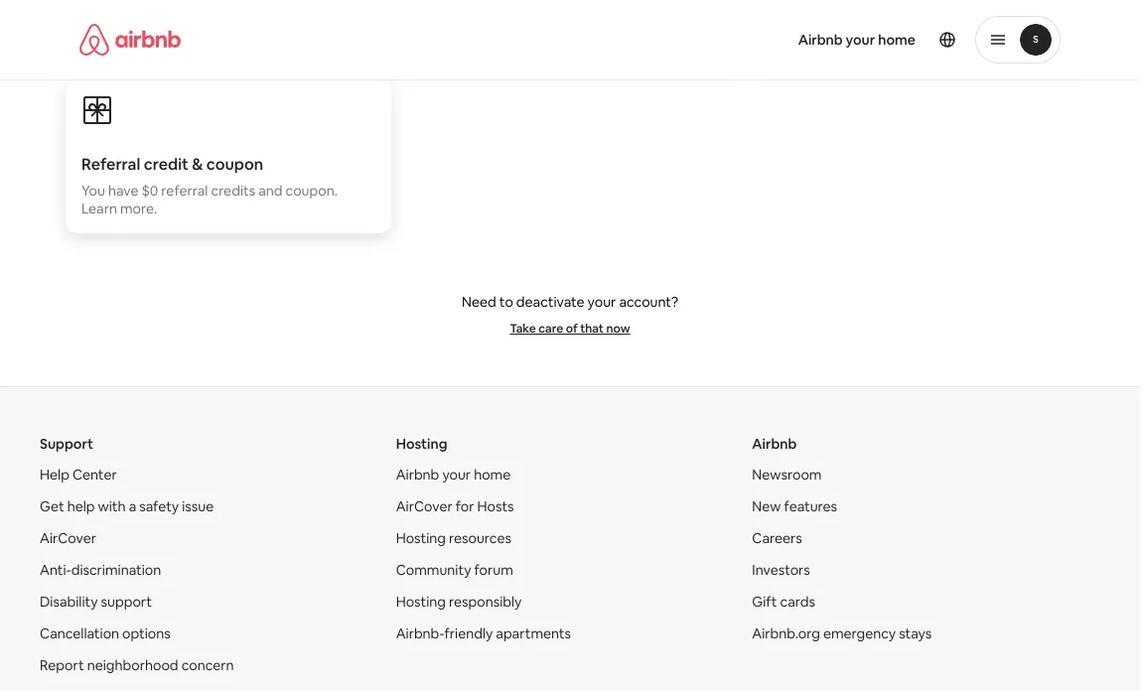 Task type: vqa. For each thing, say whether or not it's contained in the screenshot.
Anti-discrimination LINK
yes



Task type: locate. For each thing, give the bounding box(es) containing it.
and right credits
[[259, 182, 283, 200]]

0 horizontal spatial airbnb your home link
[[396, 466, 511, 484]]

and inside referral credit & coupon you have $0 referral credits and coupon. learn more.
[[259, 182, 283, 200]]

properties
[[765, 29, 833, 47]]

1 vertical spatial get
[[40, 498, 64, 516]]

get help with a safety issue
[[40, 498, 214, 516]]

2 hosting from the top
[[396, 530, 446, 548]]

your inside need to deactivate your account? take care of that now
[[588, 293, 616, 311]]

home down tools
[[879, 31, 916, 49]]

cards
[[781, 593, 816, 611]]

cancellation
[[40, 625, 119, 643]]

1 vertical spatial aircover
[[40, 530, 96, 548]]

aircover left for
[[396, 498, 453, 516]]

airbnb
[[855, 29, 898, 47], [799, 31, 843, 49], [753, 435, 797, 453], [396, 466, 440, 484]]

new features
[[753, 498, 838, 516]]

1 vertical spatial airbnb your home
[[396, 466, 511, 484]]

your up that
[[588, 293, 616, 311]]

your up the aircover for hosts
[[443, 466, 471, 484]]

your down tools
[[846, 31, 876, 49]]

community forum
[[396, 562, 514, 579]]

0 horizontal spatial get
[[40, 498, 64, 516]]

disability support link
[[40, 593, 152, 611]]

0 vertical spatial hosting
[[396, 435, 448, 453]]

0 vertical spatial and
[[314, 11, 338, 29]]

1 horizontal spatial aircover
[[396, 498, 453, 516]]

aircover link
[[40, 530, 96, 548]]

1 vertical spatial hosting
[[396, 530, 446, 548]]

community forum link
[[396, 562, 514, 579]]

options
[[122, 625, 171, 643]]

0 vertical spatial home
[[879, 31, 916, 49]]

your inside airbnb your home link
[[846, 31, 876, 49]]

you
[[81, 182, 105, 200]]

airbnb your home link
[[787, 19, 928, 61], [396, 466, 511, 484]]

airbnb your home
[[799, 31, 916, 49], [396, 466, 511, 484]]

hosting up the aircover for hosts
[[396, 435, 448, 453]]

0 horizontal spatial and
[[259, 182, 283, 200]]

airbnb your home up the aircover for hosts
[[396, 466, 511, 484]]

home up hosts at the bottom of page
[[474, 466, 511, 484]]

referral
[[161, 182, 208, 200]]

with
[[98, 498, 126, 516]]

gift cards link
[[753, 593, 816, 611]]

tools
[[873, 11, 905, 29]]

hosting for hosting responsibly
[[396, 593, 446, 611]]

gift
[[753, 593, 778, 611]]

report neighborhood concern
[[40, 657, 234, 675]]

aircover
[[396, 498, 453, 516], [40, 530, 96, 548]]

airbnb.org emergency stays
[[753, 625, 933, 643]]

hosting resources link
[[396, 530, 512, 548]]

aircover for hosts
[[396, 498, 514, 516]]

aircover for aircover link
[[40, 530, 96, 548]]

disability support
[[40, 593, 152, 611]]

1 horizontal spatial airbnb your home link
[[787, 19, 928, 61]]

airbnb your home down professional
[[799, 31, 916, 49]]

help
[[40, 466, 69, 484]]

cancellation options link
[[40, 625, 171, 643]]

1 horizontal spatial and
[[314, 11, 338, 29]]

0 horizontal spatial home
[[474, 466, 511, 484]]

0 vertical spatial get
[[765, 11, 790, 29]]

hosting up community
[[396, 530, 446, 548]]

need
[[462, 293, 497, 311]]

home
[[879, 31, 916, 49], [474, 466, 511, 484]]

get professional tools if you manage several properties on airbnb link
[[749, 0, 1075, 71]]

hosting resources
[[396, 530, 512, 548]]

get left professional
[[765, 11, 790, 29]]

airbnb right on
[[855, 29, 898, 47]]

hosting for hosting resources
[[396, 530, 446, 548]]

2 vertical spatial hosting
[[396, 593, 446, 611]]

set your default language, currency, and timezone
[[81, 11, 338, 47]]

investors
[[753, 562, 811, 579]]

1 horizontal spatial home
[[879, 31, 916, 49]]

report
[[40, 657, 84, 675]]

your inside set your default language, currency, and timezone
[[106, 11, 135, 29]]

careers link
[[753, 530, 803, 548]]

0 vertical spatial airbnb your home
[[799, 31, 916, 49]]

0 vertical spatial airbnb your home link
[[787, 19, 928, 61]]

0 vertical spatial aircover
[[396, 498, 453, 516]]

and right currency,
[[314, 11, 338, 29]]

1 vertical spatial and
[[259, 182, 283, 200]]

of
[[566, 321, 578, 336]]

airbnb up newsroom link
[[753, 435, 797, 453]]

timezone
[[81, 29, 142, 47]]

need to deactivate your account? take care of that now
[[462, 293, 679, 336]]

airbnb-
[[396, 625, 445, 643]]

0 horizontal spatial airbnb your home
[[396, 466, 511, 484]]

home inside airbnb your home link
[[879, 31, 916, 49]]

get left help
[[40, 498, 64, 516]]

airbnb-friendly apartments
[[396, 625, 571, 643]]

for
[[456, 498, 474, 516]]

1 vertical spatial home
[[474, 466, 511, 484]]

anti-discrimination
[[40, 562, 161, 579]]

airbnb your home link inside profile element
[[787, 19, 928, 61]]

and
[[314, 11, 338, 29], [259, 182, 283, 200]]

referral
[[81, 154, 140, 174]]

3 hosting from the top
[[396, 593, 446, 611]]

report neighborhood concern link
[[40, 657, 234, 675]]

careers
[[753, 530, 803, 548]]

0 horizontal spatial aircover
[[40, 530, 96, 548]]

and inside set your default language, currency, and timezone
[[314, 11, 338, 29]]

airbnb-friendly apartments link
[[396, 625, 571, 643]]

hosting for hosting
[[396, 435, 448, 453]]

1 horizontal spatial airbnb your home
[[799, 31, 916, 49]]

new
[[753, 498, 782, 516]]

you
[[920, 11, 943, 29]]

airbnb down professional
[[799, 31, 843, 49]]

deactivate
[[517, 293, 585, 311]]

get inside get professional tools if you manage several properties on airbnb
[[765, 11, 790, 29]]

stays
[[900, 625, 933, 643]]

language,
[[186, 11, 249, 29]]

take
[[510, 321, 536, 336]]

account?
[[620, 293, 679, 311]]

credits
[[211, 182, 256, 200]]

hosting
[[396, 435, 448, 453], [396, 530, 446, 548], [396, 593, 446, 611]]

your right set
[[106, 11, 135, 29]]

help
[[67, 498, 95, 516]]

aircover up the anti-
[[40, 530, 96, 548]]

1 horizontal spatial get
[[765, 11, 790, 29]]

anti-
[[40, 562, 71, 579]]

that
[[581, 321, 604, 336]]

get
[[765, 11, 790, 29], [40, 498, 64, 516]]

1 hosting from the top
[[396, 435, 448, 453]]

hosting up airbnb-
[[396, 593, 446, 611]]

have
[[108, 182, 139, 200]]



Task type: describe. For each thing, give the bounding box(es) containing it.
manage
[[946, 11, 998, 29]]

1 vertical spatial airbnb your home link
[[396, 466, 511, 484]]

discrimination
[[71, 562, 161, 579]]

learn
[[81, 200, 117, 218]]

airbnb.org emergency stays link
[[753, 625, 933, 643]]

professional
[[793, 11, 870, 29]]

friendly
[[445, 625, 493, 643]]

apartments
[[496, 625, 571, 643]]

default
[[138, 11, 183, 29]]

center
[[72, 466, 117, 484]]

care
[[539, 321, 564, 336]]

a
[[129, 498, 136, 516]]

disability
[[40, 593, 98, 611]]

if
[[908, 11, 917, 29]]

airbnb your home inside profile element
[[799, 31, 916, 49]]

&
[[192, 154, 203, 174]]

set
[[81, 11, 103, 29]]

community
[[396, 562, 472, 579]]

coupon.
[[286, 182, 338, 200]]

to
[[500, 293, 514, 311]]

new features link
[[753, 498, 838, 516]]

referral credit & coupon you have $0 referral credits and coupon. learn more.
[[81, 154, 338, 218]]

hosts
[[478, 498, 514, 516]]

support
[[101, 593, 152, 611]]

take care of that now link
[[510, 321, 631, 336]]

investors link
[[753, 562, 811, 579]]

forum
[[475, 562, 514, 579]]

help center link
[[40, 466, 117, 484]]

emergency
[[824, 625, 897, 643]]

support
[[40, 435, 94, 453]]

gift cards
[[753, 593, 816, 611]]

hosting responsibly
[[396, 593, 522, 611]]

safety
[[139, 498, 179, 516]]

get for get professional tools if you manage several properties on airbnb
[[765, 11, 790, 29]]

now
[[607, 321, 631, 336]]

help center
[[40, 466, 117, 484]]

issue
[[182, 498, 214, 516]]

airbnb.org
[[753, 625, 821, 643]]

get help with a safety issue link
[[40, 498, 214, 516]]

set your default language, currency, and timezone link
[[66, 0, 392, 71]]

airbnb inside profile element
[[799, 31, 843, 49]]

features
[[785, 498, 838, 516]]

newsroom
[[753, 466, 822, 484]]

coupon
[[206, 154, 264, 174]]

newsroom link
[[753, 466, 822, 484]]

responsibly
[[449, 593, 522, 611]]

airbnb inside get professional tools if you manage several properties on airbnb
[[855, 29, 898, 47]]

more.
[[120, 200, 157, 218]]

aircover for hosts link
[[396, 498, 514, 516]]

get for get help with a safety issue
[[40, 498, 64, 516]]

resources
[[449, 530, 512, 548]]

neighborhood
[[87, 657, 178, 675]]

currency,
[[252, 11, 311, 29]]

cancellation options
[[40, 625, 171, 643]]

profile element
[[594, 0, 1061, 80]]

get professional tools if you manage several properties on airbnb
[[765, 11, 1046, 47]]

$0
[[142, 182, 158, 200]]

credit
[[144, 154, 189, 174]]

airbnb up the aircover for hosts
[[396, 466, 440, 484]]

anti-discrimination link
[[40, 562, 161, 579]]

aircover for aircover for hosts
[[396, 498, 453, 516]]

several
[[1001, 11, 1046, 29]]

hosting responsibly link
[[396, 593, 522, 611]]



